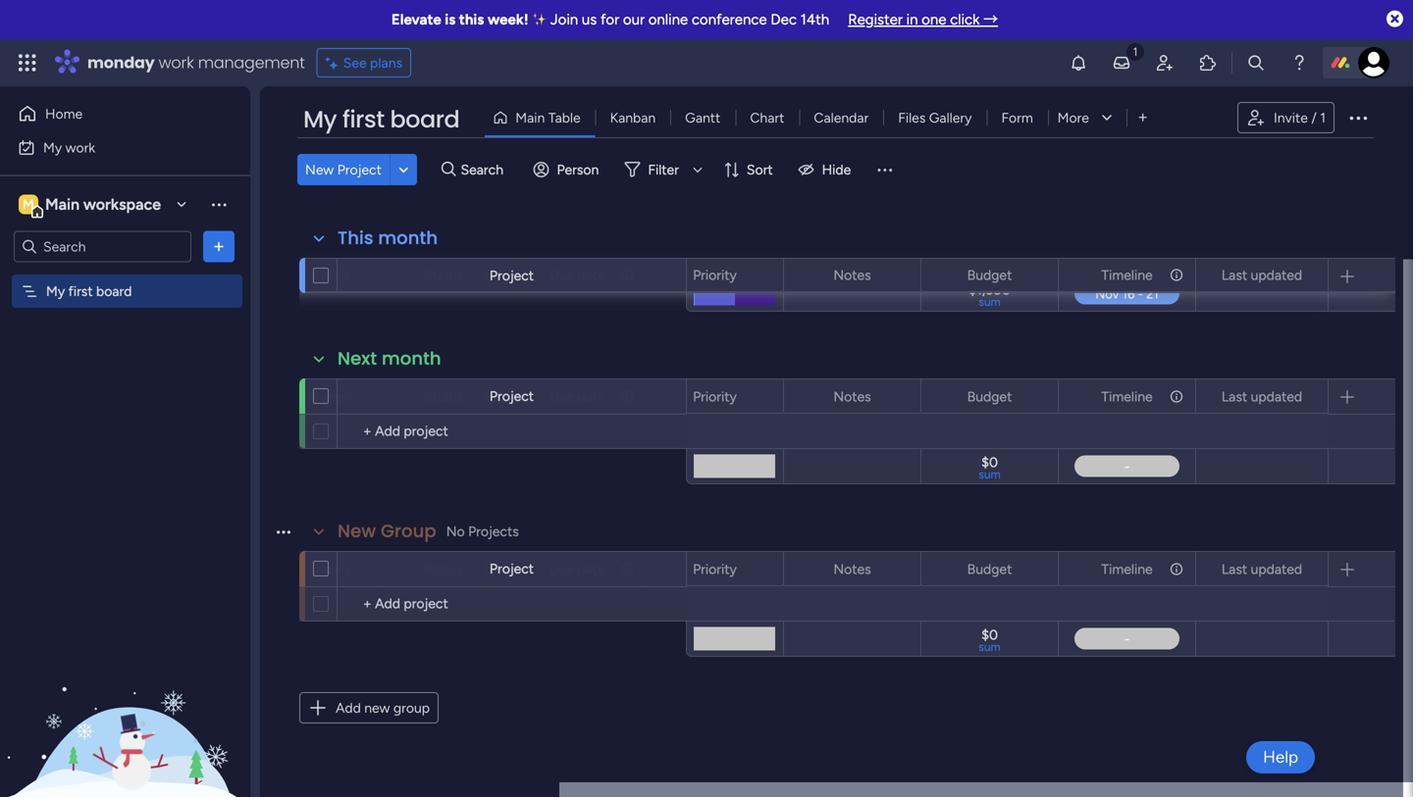 Task type: describe. For each thing, give the bounding box(es) containing it.
person
[[557, 161, 599, 178]]

hide
[[822, 161, 851, 178]]

my work button
[[12, 132, 211, 163]]

register in one click → link
[[848, 11, 998, 28]]

status for next month
[[424, 389, 463, 405]]

3 date from the top
[[578, 561, 605, 578]]

gantt button
[[670, 102, 735, 133]]

add new group
[[336, 700, 430, 717]]

kanban
[[610, 109, 656, 126]]

management
[[198, 52, 305, 74]]

workspace image
[[19, 194, 38, 215]]

notes for 3rd notes field from the bottom of the page
[[833, 267, 871, 284]]

month for this month
[[378, 226, 438, 251]]

2 $0 from the top
[[981, 627, 998, 644]]

add new group button
[[299, 693, 439, 724]]

angle down image
[[399, 162, 408, 177]]

for
[[600, 11, 619, 28]]

project for new group
[[490, 561, 534, 577]]

/
[[1311, 109, 1317, 126]]

14th
[[800, 11, 829, 28]]

board inside "list box"
[[96, 283, 132, 300]]

help
[[1263, 748, 1298, 768]]

conference
[[692, 11, 767, 28]]

this
[[459, 11, 484, 28]]

1 last from the top
[[1222, 267, 1247, 284]]

3 timeline field from the top
[[1096, 559, 1158, 580]]

new for new group
[[338, 519, 376, 544]]

menu image
[[875, 160, 894, 180]]

main for main workspace
[[45, 195, 80, 214]]

monday
[[87, 52, 155, 74]]

join
[[550, 11, 578, 28]]

m
[[23, 196, 34, 213]]

1 due date field from the top
[[545, 264, 610, 286]]

priority for third priority 'field' from the top
[[693, 561, 737, 578]]

New Group field
[[333, 519, 441, 545]]

my first board inside field
[[303, 103, 459, 136]]

+ Add project text field
[[347, 420, 677, 444]]

first inside the my first board "list box"
[[68, 283, 93, 300]]

1 due date from the top
[[550, 267, 605, 284]]

help button
[[1246, 742, 1315, 774]]

2 last updated from the top
[[1222, 389, 1302, 405]]

register in one click →
[[848, 11, 998, 28]]

invite / 1
[[1274, 109, 1326, 126]]

my inside field
[[303, 103, 337, 136]]

invite / 1 button
[[1237, 102, 1335, 133]]

3 updated from the top
[[1251, 561, 1302, 578]]

help image
[[1289, 53, 1309, 73]]

files gallery button
[[883, 102, 987, 133]]

chart
[[750, 109, 784, 126]]

3 status from the top
[[424, 561, 463, 578]]

2 date from the top
[[578, 389, 605, 405]]

owner for second owner field from the bottom
[[309, 389, 350, 405]]

elevate is this week! ✨ join us for our online conference dec 14th
[[391, 11, 829, 28]]

next
[[338, 346, 377, 371]]

next month
[[338, 346, 441, 371]]

2 due date from the top
[[550, 389, 605, 405]]

2 sum from the top
[[979, 468, 1001, 482]]

is
[[445, 11, 456, 28]]

first inside my first board field
[[342, 103, 384, 136]]

1 horizontal spatial options image
[[1300, 380, 1314, 414]]

more
[[1057, 109, 1089, 126]]

project inside button
[[337, 161, 382, 178]]

status field for next month
[[419, 386, 468, 408]]

3 notes field from the top
[[829, 559, 876, 580]]

home button
[[12, 98, 211, 130]]

my work
[[43, 139, 95, 156]]

2 owner field from the top
[[304, 386, 355, 408]]

table
[[548, 109, 581, 126]]

this month
[[338, 226, 438, 251]]

dec
[[771, 11, 797, 28]]

2 updated from the top
[[1251, 389, 1302, 405]]

gantt
[[685, 109, 721, 126]]

group
[[381, 519, 436, 544]]

Search in workspace field
[[41, 236, 164, 258]]

in
[[906, 11, 918, 28]]

2 timeline field from the top
[[1096, 386, 1158, 408]]

workspace
[[83, 195, 161, 214]]

my inside button
[[43, 139, 62, 156]]

calendar
[[814, 109, 869, 126]]

invite
[[1274, 109, 1308, 126]]

1 vertical spatial options image
[[1168, 553, 1182, 586]]

Search field
[[456, 156, 515, 184]]

1 timeline field from the top
[[1096, 264, 1158, 286]]

lottie animation element
[[0, 600, 250, 798]]

add
[[336, 700, 361, 717]]

main table button
[[485, 102, 595, 133]]

hide button
[[791, 154, 863, 185]]

column information image for this month status field
[[483, 267, 499, 283]]

new group
[[338, 519, 436, 544]]

monday work management
[[87, 52, 305, 74]]

status field for this month
[[419, 264, 468, 286]]

3 budget field from the top
[[962, 559, 1017, 580]]

arrow down image
[[686, 158, 709, 182]]

our
[[623, 11, 645, 28]]

workspace selection element
[[19, 193, 164, 218]]

month for next month
[[382, 346, 441, 371]]

filter button
[[617, 154, 709, 185]]

$1,600 sum
[[969, 282, 1011, 309]]

main table
[[515, 109, 581, 126]]

see plans button
[[317, 48, 411, 78]]

Next month field
[[333, 346, 446, 372]]

form button
[[987, 102, 1048, 133]]

1 last updated field from the top
[[1217, 264, 1307, 286]]

1 priority field from the top
[[688, 264, 742, 286]]

filter
[[648, 161, 679, 178]]

timeline for 3rd timeline field from the bottom of the page
[[1101, 267, 1153, 284]]

group
[[393, 700, 430, 717]]

3 last updated from the top
[[1222, 561, 1302, 578]]

new for new project
[[305, 161, 334, 178]]



Task type: vqa. For each thing, say whether or not it's contained in the screenshot.
the topmost "Feb 19"
no



Task type: locate. For each thing, give the bounding box(es) containing it.
new project button
[[297, 154, 389, 185]]

work inside my work button
[[65, 139, 95, 156]]

first
[[342, 103, 384, 136], [68, 283, 93, 300]]

3 owner field from the top
[[304, 559, 355, 580]]

2 vertical spatial notes field
[[829, 559, 876, 580]]

main
[[515, 109, 545, 126], [45, 195, 80, 214]]

new inside button
[[305, 161, 334, 178]]

0 vertical spatial new
[[305, 161, 334, 178]]

my first board up angle down image
[[303, 103, 459, 136]]

1 vertical spatial $0
[[981, 627, 998, 644]]

1 vertical spatial timeline
[[1101, 389, 1153, 405]]

month inside field
[[378, 226, 438, 251]]

timeline
[[1101, 267, 1153, 284], [1101, 389, 1153, 405], [1101, 561, 1153, 578]]

main right workspace image
[[45, 195, 80, 214]]

last updated
[[1222, 267, 1302, 284], [1222, 389, 1302, 405], [1222, 561, 1302, 578]]

Status field
[[419, 264, 468, 286], [419, 386, 468, 408], [419, 559, 468, 580]]

0 vertical spatial priority field
[[688, 264, 742, 286]]

3 last updated field from the top
[[1217, 559, 1307, 580]]

1 vertical spatial owner
[[309, 389, 350, 405]]

my
[[303, 103, 337, 136], [43, 139, 62, 156], [46, 283, 65, 300]]

board down 'search in workspace' field
[[96, 283, 132, 300]]

1 due from the top
[[550, 267, 574, 284]]

2 vertical spatial status field
[[419, 559, 468, 580]]

main left table
[[515, 109, 545, 126]]

1 status from the top
[[424, 267, 463, 284]]

0 vertical spatial priority
[[693, 267, 737, 284]]

budget
[[967, 267, 1012, 284], [967, 389, 1012, 405], [967, 561, 1012, 578]]

work for my
[[65, 139, 95, 156]]

more button
[[1048, 102, 1126, 133]]

options image
[[1346, 106, 1370, 130], [209, 237, 229, 257], [1168, 380, 1182, 414], [1300, 553, 1314, 586]]

0 vertical spatial timeline field
[[1096, 264, 1158, 286]]

1 vertical spatial priority
[[693, 389, 737, 405]]

status down this month field on the top of page
[[424, 267, 463, 284]]

owner for third owner field from the bottom of the page
[[309, 267, 350, 284]]

see
[[343, 54, 367, 71]]

files
[[898, 109, 926, 126]]

0 vertical spatial budget
[[967, 267, 1012, 284]]

status field down next month field at the top of the page
[[419, 386, 468, 408]]

lottie animation image
[[0, 600, 250, 798]]

select product image
[[18, 53, 37, 73]]

home
[[45, 105, 83, 122]]

status
[[424, 267, 463, 284], [424, 389, 463, 405], [424, 561, 463, 578]]

1 date from the top
[[578, 267, 605, 284]]

0 vertical spatial my first board
[[303, 103, 459, 136]]

option
[[0, 274, 250, 278]]

board up angle down image
[[390, 103, 459, 136]]

new inside field
[[338, 519, 376, 544]]

column information image
[[483, 267, 499, 283], [1169, 267, 1184, 283], [483, 389, 499, 405], [619, 389, 635, 405], [1169, 562, 1184, 577]]

see plans
[[343, 54, 402, 71]]

work
[[159, 52, 194, 74], [65, 139, 95, 156]]

2 vertical spatial priority
[[693, 561, 737, 578]]

column information image for status field for next month
[[483, 389, 499, 405]]

status field down this month field on the top of page
[[419, 264, 468, 286]]

0 horizontal spatial main
[[45, 195, 80, 214]]

elevate
[[391, 11, 441, 28]]

notifications image
[[1069, 53, 1088, 73]]

priority for 1st priority 'field'
[[693, 267, 737, 284]]

2 vertical spatial owner field
[[304, 559, 355, 580]]

my up the new project
[[303, 103, 337, 136]]

1 vertical spatial updated
[[1251, 389, 1302, 405]]

one
[[922, 11, 946, 28]]

0 horizontal spatial board
[[96, 283, 132, 300]]

1 horizontal spatial board
[[390, 103, 459, 136]]

2 vertical spatial updated
[[1251, 561, 1302, 578]]

notes for 2nd notes field
[[833, 389, 871, 405]]

2 status from the top
[[424, 389, 463, 405]]

1 vertical spatial last updated
[[1222, 389, 1302, 405]]

owner for first owner field from the bottom of the page
[[309, 561, 350, 578]]

board
[[390, 103, 459, 136], [96, 283, 132, 300]]

0 horizontal spatial first
[[68, 283, 93, 300]]

2 budget field from the top
[[962, 386, 1017, 408]]

1 image
[[1127, 40, 1144, 62]]

2 last updated field from the top
[[1217, 386, 1307, 408]]

0 horizontal spatial options image
[[1168, 553, 1182, 586]]

3 budget from the top
[[967, 561, 1012, 578]]

1 timeline from the top
[[1101, 267, 1153, 284]]

status down group at the bottom
[[424, 561, 463, 578]]

main inside 'button'
[[515, 109, 545, 126]]

0 vertical spatial last updated
[[1222, 267, 1302, 284]]

main workspace
[[45, 195, 161, 214]]

sort
[[747, 161, 773, 178]]

new down my first board field
[[305, 161, 334, 178]]

add view image
[[1139, 111, 1147, 125]]

→
[[983, 11, 998, 28]]

john smith image
[[1358, 47, 1390, 79]]

0 vertical spatial options image
[[1300, 380, 1314, 414]]

timeline for first timeline field from the bottom of the page
[[1101, 561, 1153, 578]]

due
[[550, 267, 574, 284], [550, 389, 574, 405], [550, 561, 574, 578]]

2 notes field from the top
[[829, 386, 876, 408]]

main for main table
[[515, 109, 545, 126]]

1 notes field from the top
[[829, 264, 876, 286]]

column information image for 3rd timeline field from the bottom of the page
[[1169, 267, 1184, 283]]

inbox image
[[1112, 53, 1131, 73]]

0 vertical spatial due date
[[550, 267, 605, 284]]

status for this month
[[424, 267, 463, 284]]

Priority field
[[688, 264, 742, 286], [688, 386, 742, 408], [688, 559, 742, 580]]

owner down new group field
[[309, 561, 350, 578]]

Due date field
[[545, 264, 610, 286], [545, 386, 610, 408], [545, 559, 610, 580]]

0 vertical spatial last updated field
[[1217, 264, 1307, 286]]

notes for 3rd notes field from the top of the page
[[833, 561, 871, 578]]

0 horizontal spatial new
[[305, 161, 334, 178]]

month inside field
[[382, 346, 441, 371]]

week!
[[488, 11, 528, 28]]

This month field
[[333, 226, 443, 251]]

2 vertical spatial last updated
[[1222, 561, 1302, 578]]

1 vertical spatial last updated field
[[1217, 386, 1307, 408]]

3 due from the top
[[550, 561, 574, 578]]

chart button
[[735, 102, 799, 133]]

files gallery
[[898, 109, 972, 126]]

2 priority field from the top
[[688, 386, 742, 408]]

new left group at the bottom
[[338, 519, 376, 544]]

1 horizontal spatial work
[[159, 52, 194, 74]]

1 vertical spatial notes
[[833, 389, 871, 405]]

new
[[364, 700, 390, 717]]

1 vertical spatial $0 sum
[[979, 627, 1001, 655]]

my first board inside "list box"
[[46, 283, 132, 300]]

0 vertical spatial $0
[[981, 454, 998, 471]]

0 vertical spatial $0 sum
[[979, 454, 1001, 482]]

$0 sum
[[979, 454, 1001, 482], [979, 627, 1001, 655]]

0 vertical spatial notes field
[[829, 264, 876, 286]]

1 vertical spatial my
[[43, 139, 62, 156]]

2 budget from the top
[[967, 389, 1012, 405]]

Owner field
[[304, 264, 355, 286], [304, 386, 355, 408], [304, 559, 355, 580]]

owner field down this on the top left
[[304, 264, 355, 286]]

1 vertical spatial new
[[338, 519, 376, 544]]

1 status field from the top
[[419, 264, 468, 286]]

3 status field from the top
[[419, 559, 468, 580]]

0 vertical spatial month
[[378, 226, 438, 251]]

0 vertical spatial last
[[1222, 267, 1247, 284]]

2 vertical spatial status
[[424, 561, 463, 578]]

register
[[848, 11, 903, 28]]

0 horizontal spatial work
[[65, 139, 95, 156]]

2 due from the top
[[550, 389, 574, 405]]

0 vertical spatial due
[[550, 267, 574, 284]]

0 vertical spatial due date field
[[545, 264, 610, 286]]

Notes field
[[829, 264, 876, 286], [829, 386, 876, 408], [829, 559, 876, 580]]

1 horizontal spatial new
[[338, 519, 376, 544]]

1 updated from the top
[[1251, 267, 1302, 284]]

v2 search image
[[441, 159, 456, 181]]

my first board list box
[[0, 271, 250, 573]]

3 last from the top
[[1222, 561, 1247, 578]]

new project
[[305, 161, 382, 178]]

us
[[582, 11, 597, 28]]

3 owner from the top
[[309, 561, 350, 578]]

1 vertical spatial timeline field
[[1096, 386, 1158, 408]]

2 due date field from the top
[[545, 386, 610, 408]]

1 vertical spatial due date field
[[545, 386, 610, 408]]

Timeline field
[[1096, 264, 1158, 286], [1096, 386, 1158, 408], [1096, 559, 1158, 580]]

1 vertical spatial owner field
[[304, 386, 355, 408]]

calendar button
[[799, 102, 883, 133]]

2 timeline from the top
[[1101, 389, 1153, 405]]

1 notes from the top
[[833, 267, 871, 284]]

1 owner field from the top
[[304, 264, 355, 286]]

column information image
[[619, 267, 635, 283], [1169, 389, 1184, 405], [483, 562, 499, 577], [619, 562, 635, 577]]

2 owner from the top
[[309, 389, 350, 405]]

2 last from the top
[[1222, 389, 1247, 405]]

1 vertical spatial status field
[[419, 386, 468, 408]]

0 vertical spatial notes
[[833, 267, 871, 284]]

Budget field
[[962, 264, 1017, 286], [962, 386, 1017, 408], [962, 559, 1017, 580]]

sum inside '$1,600 sum'
[[979, 295, 1001, 309]]

0 vertical spatial owner field
[[304, 264, 355, 286]]

my down 'search in workspace' field
[[46, 283, 65, 300]]

1 vertical spatial first
[[68, 283, 93, 300]]

2 vertical spatial due date
[[550, 561, 605, 578]]

2 vertical spatial notes
[[833, 561, 871, 578]]

1 vertical spatial work
[[65, 139, 95, 156]]

0 vertical spatial date
[[578, 267, 605, 284]]

2 vertical spatial sum
[[979, 640, 1001, 655]]

2 vertical spatial budget
[[967, 561, 1012, 578]]

1 owner from the top
[[309, 267, 350, 284]]

1 priority from the top
[[693, 267, 737, 284]]

status down next month field at the top of the page
[[424, 389, 463, 405]]

0 horizontal spatial my first board
[[46, 283, 132, 300]]

2 status field from the top
[[419, 386, 468, 408]]

0 vertical spatial status field
[[419, 264, 468, 286]]

1 vertical spatial my first board
[[46, 283, 132, 300]]

1 vertical spatial due date
[[550, 389, 605, 405]]

0 vertical spatial budget field
[[962, 264, 1017, 286]]

2 vertical spatial date
[[578, 561, 605, 578]]

1 $0 from the top
[[981, 454, 998, 471]]

work right monday
[[159, 52, 194, 74]]

apps image
[[1198, 53, 1218, 73]]

owner field down next
[[304, 386, 355, 408]]

owner down this on the top left
[[309, 267, 350, 284]]

1 sum from the top
[[979, 295, 1001, 309]]

owner field down new group field
[[304, 559, 355, 580]]

My first board field
[[298, 103, 464, 136]]

$0
[[981, 454, 998, 471], [981, 627, 998, 644]]

3 notes from the top
[[833, 561, 871, 578]]

1 horizontal spatial my first board
[[303, 103, 459, 136]]

1 vertical spatial board
[[96, 283, 132, 300]]

project for next month
[[490, 388, 534, 405]]

3 due date field from the top
[[545, 559, 610, 580]]

2 $0 sum from the top
[[979, 627, 1001, 655]]

0 vertical spatial status
[[424, 267, 463, 284]]

kanban button
[[595, 102, 670, 133]]

0 vertical spatial main
[[515, 109, 545, 126]]

my first board
[[303, 103, 459, 136], [46, 283, 132, 300]]

1
[[1320, 109, 1326, 126]]

2 vertical spatial due date field
[[545, 559, 610, 580]]

click
[[950, 11, 980, 28]]

board inside field
[[390, 103, 459, 136]]

sum
[[979, 295, 1001, 309], [979, 468, 1001, 482], [979, 640, 1001, 655]]

1 budget field from the top
[[962, 264, 1017, 286]]

2 notes from the top
[[833, 389, 871, 405]]

notes
[[833, 267, 871, 284], [833, 389, 871, 405], [833, 561, 871, 578]]

3 priority from the top
[[693, 561, 737, 578]]

2 vertical spatial budget field
[[962, 559, 1017, 580]]

1 horizontal spatial first
[[342, 103, 384, 136]]

my first board down 'search in workspace' field
[[46, 283, 132, 300]]

project
[[337, 161, 382, 178], [490, 267, 534, 284], [490, 388, 534, 405], [490, 561, 534, 577]]

plans
[[370, 54, 402, 71]]

online
[[648, 11, 688, 28]]

0 vertical spatial first
[[342, 103, 384, 136]]

2 vertical spatial owner
[[309, 561, 350, 578]]

1 vertical spatial priority field
[[688, 386, 742, 408]]

1 vertical spatial main
[[45, 195, 80, 214]]

search everything image
[[1246, 53, 1266, 73]]

2 vertical spatial timeline field
[[1096, 559, 1158, 580]]

work for monday
[[159, 52, 194, 74]]

options image
[[1300, 380, 1314, 414], [1168, 553, 1182, 586]]

month right next
[[382, 346, 441, 371]]

owner down next
[[309, 389, 350, 405]]

timeline for second timeline field from the bottom
[[1101, 389, 1153, 405]]

3 timeline from the top
[[1101, 561, 1153, 578]]

1 $0 sum from the top
[[979, 454, 1001, 482]]

new
[[305, 161, 334, 178], [338, 519, 376, 544]]

0 vertical spatial timeline
[[1101, 267, 1153, 284]]

project for this month
[[490, 267, 534, 284]]

form
[[1001, 109, 1033, 126]]

sort button
[[715, 154, 785, 185]]

1 vertical spatial status
[[424, 389, 463, 405]]

month right this on the top left
[[378, 226, 438, 251]]

0 vertical spatial owner
[[309, 267, 350, 284]]

1 vertical spatial budget
[[967, 389, 1012, 405]]

1 vertical spatial due
[[550, 389, 574, 405]]

2 vertical spatial last updated field
[[1217, 559, 1307, 580]]

1 vertical spatial notes field
[[829, 386, 876, 408]]

3 priority field from the top
[[688, 559, 742, 580]]

1 vertical spatial budget field
[[962, 386, 1017, 408]]

2 vertical spatial priority field
[[688, 559, 742, 580]]

0 vertical spatial work
[[159, 52, 194, 74]]

1 vertical spatial month
[[382, 346, 441, 371]]

2 vertical spatial my
[[46, 283, 65, 300]]

1 budget from the top
[[967, 267, 1012, 284]]

1 vertical spatial date
[[578, 389, 605, 405]]

person button
[[526, 154, 611, 185]]

✨
[[532, 11, 547, 28]]

0 vertical spatial board
[[390, 103, 459, 136]]

last
[[1222, 267, 1247, 284], [1222, 389, 1247, 405], [1222, 561, 1247, 578]]

+ Add project text field
[[347, 593, 677, 616]]

status field down group at the bottom
[[419, 559, 468, 580]]

work down home
[[65, 139, 95, 156]]

main inside workspace selection element
[[45, 195, 80, 214]]

updated
[[1251, 267, 1302, 284], [1251, 389, 1302, 405], [1251, 561, 1302, 578]]

due date
[[550, 267, 605, 284], [550, 389, 605, 405], [550, 561, 605, 578]]

3 due date from the top
[[550, 561, 605, 578]]

1 last updated from the top
[[1222, 267, 1302, 284]]

2 priority from the top
[[693, 389, 737, 405]]

1 horizontal spatial main
[[515, 109, 545, 126]]

2 vertical spatial due
[[550, 561, 574, 578]]

priority for 2nd priority 'field'
[[693, 389, 737, 405]]

1 vertical spatial last
[[1222, 389, 1247, 405]]

my inside "list box"
[[46, 283, 65, 300]]

gallery
[[929, 109, 972, 126]]

workspace options image
[[209, 195, 229, 214]]

first up the new project
[[342, 103, 384, 136]]

0 vertical spatial updated
[[1251, 267, 1302, 284]]

invite members image
[[1155, 53, 1175, 73]]

2 vertical spatial last
[[1222, 561, 1247, 578]]

first down 'search in workspace' field
[[68, 283, 93, 300]]

$1,600
[[969, 282, 1011, 298]]

owner
[[309, 267, 350, 284], [309, 389, 350, 405], [309, 561, 350, 578]]

Last updated field
[[1217, 264, 1307, 286], [1217, 386, 1307, 408], [1217, 559, 1307, 580]]

2 vertical spatial timeline
[[1101, 561, 1153, 578]]

0 vertical spatial sum
[[979, 295, 1001, 309]]

month
[[378, 226, 438, 251], [382, 346, 441, 371]]

0 vertical spatial my
[[303, 103, 337, 136]]

3 sum from the top
[[979, 640, 1001, 655]]

this
[[338, 226, 373, 251]]

priority
[[693, 267, 737, 284], [693, 389, 737, 405], [693, 561, 737, 578]]

1 vertical spatial sum
[[979, 468, 1001, 482]]

my down home
[[43, 139, 62, 156]]



